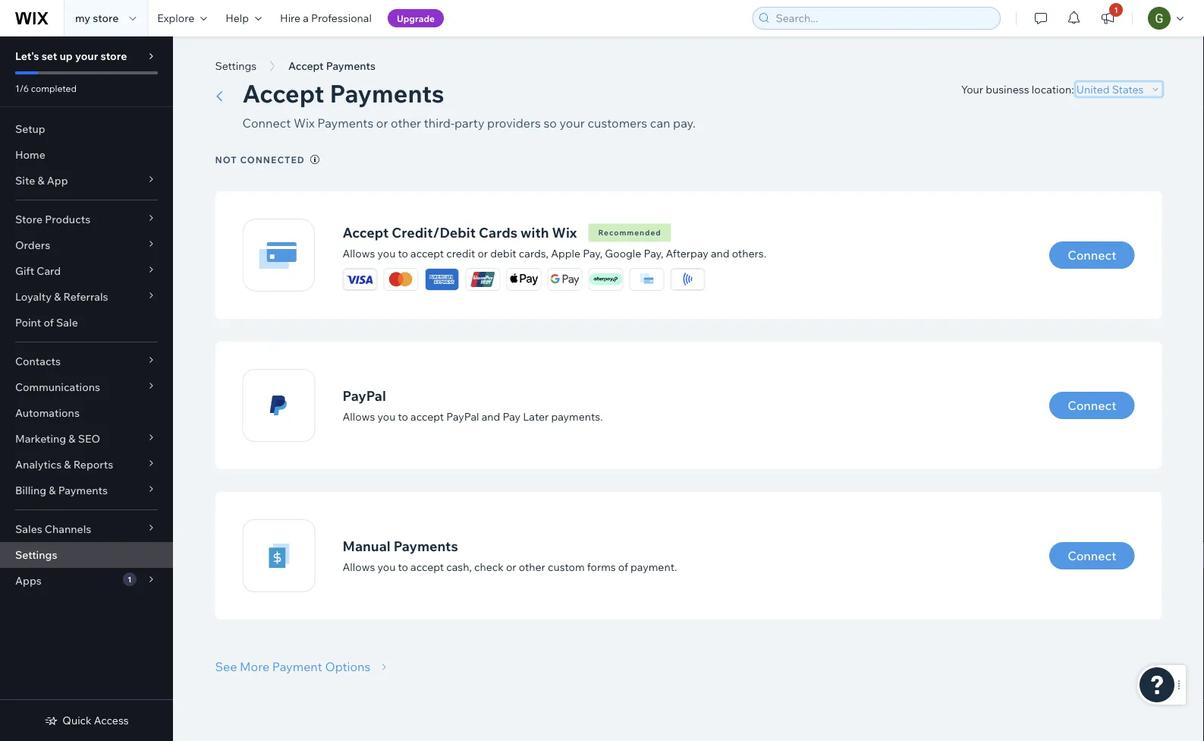 Task type: locate. For each thing, give the bounding box(es) containing it.
0 vertical spatial your
[[75, 49, 98, 63]]

2 connect button from the top
[[1050, 392, 1135, 419]]

or for you
[[478, 247, 488, 260]]

can
[[651, 115, 671, 131]]

store
[[15, 213, 43, 226]]

party
[[455, 115, 485, 131]]

quick
[[63, 714, 92, 727]]

check
[[474, 560, 504, 573]]

0 vertical spatial allows
[[343, 247, 375, 260]]

0 horizontal spatial or
[[376, 115, 388, 131]]

& inside the loyalty & referrals dropdown button
[[54, 290, 61, 303]]

point of sale
[[15, 316, 78, 329]]

allows inside manual payments allows you to accept cash, check or other custom forms of payment.
[[343, 560, 375, 573]]

3 you from the top
[[378, 560, 396, 573]]

1 horizontal spatial settings
[[215, 59, 257, 73]]

and left later
[[482, 410, 501, 423]]

0 horizontal spatial settings
[[15, 548, 57, 561]]

hire a professional link
[[271, 0, 381, 36]]

0 vertical spatial of
[[44, 316, 54, 329]]

payments up third-
[[330, 78, 445, 109]]

1 vertical spatial 1
[[128, 574, 132, 584]]

1 vertical spatial accept
[[243, 78, 325, 109]]

help
[[226, 11, 249, 25]]

gift card
[[15, 264, 61, 277]]

tap to pay on mobile image
[[672, 269, 705, 290]]

& right billing
[[49, 484, 56, 497]]

accept inside button
[[289, 59, 324, 73]]

customers
[[588, 115, 648, 131]]

payments up cash,
[[394, 537, 458, 554]]

0 vertical spatial or
[[376, 115, 388, 131]]

& inside marketing & seo dropdown button
[[69, 432, 76, 445]]

paypal allows you to accept paypal and pay later payments.
[[343, 387, 603, 423]]

your right up on the top left
[[75, 49, 98, 63]]

loyalty & referrals button
[[0, 284, 173, 310]]

google
[[605, 247, 642, 260]]

payment
[[272, 659, 323, 674]]

1 vertical spatial wix
[[552, 224, 577, 241]]

or
[[376, 115, 388, 131], [478, 247, 488, 260], [506, 560, 517, 573]]

1 , from the left
[[600, 247, 603, 260]]

of left sale
[[44, 316, 54, 329]]

0 vertical spatial you
[[378, 247, 396, 260]]

1 horizontal spatial your
[[560, 115, 585, 131]]

2 vertical spatial you
[[378, 560, 396, 573]]

seo
[[78, 432, 100, 445]]

with
[[521, 224, 549, 241]]

and inside paypal allows you to accept paypal and pay later payments.
[[482, 410, 501, 423]]

0 horizontal spatial other
[[391, 115, 421, 131]]

wix point of sale image
[[637, 269, 658, 290]]

,
[[600, 247, 603, 260], [661, 247, 664, 260]]

store
[[93, 11, 119, 25], [101, 49, 127, 63]]

0 horizontal spatial wix
[[294, 115, 315, 131]]

payments
[[326, 59, 376, 73], [330, 78, 445, 109], [318, 115, 374, 131], [58, 484, 108, 497], [394, 537, 458, 554]]

mastercard image
[[385, 269, 418, 290]]

1 vertical spatial other
[[519, 560, 546, 573]]

payments down accept payments button
[[318, 115, 374, 131]]

or left debit
[[478, 247, 488, 260]]

1 vertical spatial you
[[378, 410, 396, 423]]

point
[[15, 316, 41, 329]]

afterpay
[[666, 247, 709, 260]]

to inside paypal allows you to accept paypal and pay later payments.
[[398, 410, 408, 423]]

0 horizontal spatial ,
[[600, 247, 603, 260]]

options
[[325, 659, 371, 674]]

to
[[398, 247, 408, 260], [398, 410, 408, 423], [398, 560, 408, 573]]

or inside manual payments allows you to accept cash, check or other custom forms of payment.
[[506, 560, 517, 573]]

store inside sidebar element
[[101, 49, 127, 63]]

1 horizontal spatial and
[[711, 247, 730, 260]]

site
[[15, 174, 35, 187]]

accept payments button
[[281, 55, 383, 77]]

pay
[[583, 247, 600, 260], [644, 247, 661, 260], [503, 410, 521, 423]]

0 vertical spatial wix
[[294, 115, 315, 131]]

0 vertical spatial accept
[[289, 59, 324, 73]]

& left seo
[[69, 432, 76, 445]]

connect inside accept payments connect wix payments or other third-party providers so your customers can pay.
[[243, 115, 291, 131]]

2 you from the top
[[378, 410, 396, 423]]

0 vertical spatial connect button
[[1050, 241, 1135, 269]]

other left third-
[[391, 115, 421, 131]]

united states
[[1077, 82, 1145, 96]]

3 allows from the top
[[343, 560, 375, 573]]

& inside billing & payments dropdown button
[[49, 484, 56, 497]]

or right check
[[506, 560, 517, 573]]

store down the my store
[[101, 49, 127, 63]]

1 vertical spatial and
[[482, 410, 501, 423]]

& right site
[[37, 174, 44, 187]]

communications
[[15, 380, 100, 394]]

settings down help
[[215, 59, 257, 73]]

of right forms
[[619, 560, 629, 573]]

other inside manual payments allows you to accept cash, check or other custom forms of payment.
[[519, 560, 546, 573]]

other
[[391, 115, 421, 131], [519, 560, 546, 573]]

wix up the apple
[[552, 224, 577, 241]]

payments down analytics & reports dropdown button
[[58, 484, 108, 497]]

pay right the apple
[[583, 247, 600, 260]]

0 vertical spatial paypal
[[343, 387, 386, 404]]

1 horizontal spatial 1
[[1115, 5, 1119, 14]]

accept
[[289, 59, 324, 73], [243, 78, 325, 109], [343, 224, 389, 241]]

cards
[[479, 224, 518, 241]]

payments inside button
[[326, 59, 376, 73]]

3 connect button from the top
[[1050, 542, 1135, 569]]

settings down sales at the left bottom of page
[[15, 548, 57, 561]]

& inside analytics & reports dropdown button
[[64, 458, 71, 471]]

credit
[[447, 247, 475, 260]]

others.
[[732, 247, 767, 260]]

accept down a
[[289, 59, 324, 73]]

chinaunionpay image
[[467, 269, 500, 290]]

2 allows from the top
[[343, 410, 375, 423]]

completed
[[31, 82, 77, 94]]

1 horizontal spatial or
[[478, 247, 488, 260]]

payments down professional
[[326, 59, 376, 73]]

your inside accept payments connect wix payments or other third-party providers so your customers can pay.
[[560, 115, 585, 131]]

loyalty
[[15, 290, 52, 303]]

0 horizontal spatial paypal
[[343, 387, 386, 404]]

and
[[711, 247, 730, 260], [482, 410, 501, 423]]

accept inside manual payments allows you to accept cash, check or other custom forms of payment.
[[411, 560, 444, 573]]

1 vertical spatial or
[[478, 247, 488, 260]]

1 horizontal spatial ,
[[661, 247, 664, 260]]

1 vertical spatial paypal
[[447, 410, 480, 423]]

settings inside button
[[215, 59, 257, 73]]

apps
[[15, 574, 42, 587]]

help button
[[217, 0, 271, 36]]

2 to from the top
[[398, 410, 408, 423]]

1 vertical spatial of
[[619, 560, 629, 573]]

store right my
[[93, 11, 119, 25]]

wix
[[294, 115, 315, 131], [552, 224, 577, 241]]

other left custom
[[519, 560, 546, 573]]

wix up connected
[[294, 115, 315, 131]]

accept for accept credit/debit cards with wix
[[343, 224, 389, 241]]

or inside accept payments connect wix payments or other third-party providers so your customers can pay.
[[376, 115, 388, 131]]

& inside site & app "popup button"
[[37, 174, 44, 187]]

1/6
[[15, 82, 29, 94]]

payments inside dropdown button
[[58, 484, 108, 497]]

of
[[44, 316, 54, 329], [619, 560, 629, 573]]

1 horizontal spatial of
[[619, 560, 629, 573]]

0 vertical spatial settings
[[215, 59, 257, 73]]

0 horizontal spatial 1
[[128, 574, 132, 584]]

connected
[[240, 154, 305, 165]]

accept down settings button
[[243, 78, 325, 109]]

your
[[75, 49, 98, 63], [560, 115, 585, 131]]

& right loyalty
[[54, 290, 61, 303]]

, left the google
[[600, 247, 603, 260]]

2 vertical spatial accept
[[343, 224, 389, 241]]

sale
[[56, 316, 78, 329]]

connect for allows you to accept paypal and pay later payments.
[[1068, 398, 1117, 413]]

automations link
[[0, 400, 173, 426]]

connect
[[243, 115, 291, 131], [1068, 248, 1117, 263], [1068, 398, 1117, 413], [1068, 548, 1117, 563]]

providers
[[487, 115, 541, 131]]

1 vertical spatial allows
[[343, 410, 375, 423]]

manual payments allows you to accept cash, check or other custom forms of payment.
[[343, 537, 678, 573]]

0 horizontal spatial your
[[75, 49, 98, 63]]

1 horizontal spatial paypal
[[447, 410, 480, 423]]

you inside paypal allows you to accept paypal and pay later payments.
[[378, 410, 396, 423]]

1 vertical spatial settings
[[15, 548, 57, 561]]

1 horizontal spatial other
[[519, 560, 546, 573]]

1 vertical spatial store
[[101, 49, 127, 63]]

1 horizontal spatial wix
[[552, 224, 577, 241]]

paypal
[[343, 387, 386, 404], [447, 410, 480, 423]]

allows inside paypal allows you to accept paypal and pay later payments.
[[343, 410, 375, 423]]

explore
[[157, 11, 195, 25]]

communications button
[[0, 374, 173, 400]]

3 to from the top
[[398, 560, 408, 573]]

2 vertical spatial connect button
[[1050, 542, 1135, 569]]

or left third-
[[376, 115, 388, 131]]

2 vertical spatial or
[[506, 560, 517, 573]]

connect for allows you to accept credit or debit cards,
[[1068, 248, 1117, 263]]

accept up the visa image
[[343, 224, 389, 241]]

2 vertical spatial accept
[[411, 560, 444, 573]]

connect button for manual payments
[[1050, 542, 1135, 569]]

payments inside manual payments allows you to accept cash, check or other custom forms of payment.
[[394, 537, 458, 554]]

or for payments
[[376, 115, 388, 131]]

accept
[[411, 247, 444, 260], [411, 410, 444, 423], [411, 560, 444, 573]]

pay left later
[[503, 410, 521, 423]]

my
[[75, 11, 90, 25]]

see more payment options
[[215, 659, 371, 674]]

0 vertical spatial accept
[[411, 247, 444, 260]]

0 vertical spatial 1
[[1115, 5, 1119, 14]]

, left afterpay
[[661, 247, 664, 260]]

pay up wix point of sale icon at the right top of page
[[644, 247, 661, 260]]

of inside manual payments allows you to accept cash, check or other custom forms of payment.
[[619, 560, 629, 573]]

1 vertical spatial to
[[398, 410, 408, 423]]

products
[[45, 213, 90, 226]]

connect button
[[1050, 241, 1135, 269], [1050, 392, 1135, 419], [1050, 542, 1135, 569]]

accept inside accept payments connect wix payments or other third-party providers so your customers can pay.
[[243, 78, 325, 109]]

allows
[[343, 247, 375, 260], [343, 410, 375, 423], [343, 560, 375, 573]]

orders button
[[0, 232, 173, 258]]

more
[[240, 659, 270, 674]]

0 horizontal spatial pay
[[503, 410, 521, 423]]

1
[[1115, 5, 1119, 14], [128, 574, 132, 584]]

0 vertical spatial other
[[391, 115, 421, 131]]

and left the others.
[[711, 247, 730, 260]]

2 accept from the top
[[411, 410, 444, 423]]

& left reports
[[64, 458, 71, 471]]

0 horizontal spatial and
[[482, 410, 501, 423]]

0 vertical spatial to
[[398, 247, 408, 260]]

3 accept from the top
[[411, 560, 444, 573]]

2 vertical spatial allows
[[343, 560, 375, 573]]

your right the so
[[560, 115, 585, 131]]

a
[[303, 11, 309, 25]]

contacts button
[[0, 348, 173, 374]]

of inside 'point of sale' link
[[44, 316, 54, 329]]

set
[[42, 49, 57, 63]]

1 vertical spatial connect button
[[1050, 392, 1135, 419]]

0 horizontal spatial of
[[44, 316, 54, 329]]

settings inside sidebar element
[[15, 548, 57, 561]]

contacts
[[15, 355, 61, 368]]

2 vertical spatial to
[[398, 560, 408, 573]]

1 vertical spatial your
[[560, 115, 585, 131]]

1 vertical spatial accept
[[411, 410, 444, 423]]

manual
[[343, 537, 391, 554]]

2 horizontal spatial or
[[506, 560, 517, 573]]

0 vertical spatial and
[[711, 247, 730, 260]]



Task type: vqa. For each thing, say whether or not it's contained in the screenshot.
1st Go from the right
no



Task type: describe. For each thing, give the bounding box(es) containing it.
site & app button
[[0, 168, 173, 194]]

1 allows from the top
[[343, 247, 375, 260]]

amex image
[[426, 269, 459, 290]]

payments.
[[551, 410, 603, 423]]

1 inside sidebar element
[[128, 574, 132, 584]]

billing
[[15, 484, 46, 497]]

1 horizontal spatial pay
[[583, 247, 600, 260]]

united
[[1077, 82, 1110, 96]]

states
[[1113, 82, 1145, 96]]

recommended
[[599, 228, 662, 237]]

other inside accept payments connect wix payments or other third-party providers so your customers can pay.
[[391, 115, 421, 131]]

home link
[[0, 142, 173, 168]]

accept credit/debit cards with wix
[[343, 224, 577, 241]]

quick access button
[[44, 714, 129, 727]]

later
[[523, 410, 549, 423]]

my store
[[75, 11, 119, 25]]

allows you to accept credit or debit cards, apple pay , google pay , afterpay and others.
[[343, 247, 767, 260]]

& for loyalty
[[54, 290, 61, 303]]

payments for manual payments allows you to accept cash, check or other custom forms of payment.
[[394, 537, 458, 554]]

let's set up your store
[[15, 49, 127, 63]]

accept payments
[[289, 59, 376, 73]]

1 you from the top
[[378, 247, 396, 260]]

setup
[[15, 122, 45, 136]]

setup link
[[0, 116, 173, 142]]

1 connect button from the top
[[1050, 241, 1135, 269]]

reports
[[73, 458, 113, 471]]

analytics & reports button
[[0, 452, 173, 478]]

access
[[94, 714, 129, 727]]

payment.
[[631, 560, 678, 573]]

1/6 completed
[[15, 82, 77, 94]]

not
[[215, 154, 237, 165]]

orders
[[15, 238, 50, 252]]

sidebar element
[[0, 36, 173, 741]]

settings for the settings link
[[15, 548, 57, 561]]

& for billing
[[49, 484, 56, 497]]

credit/debit
[[392, 224, 476, 241]]

billing & payments
[[15, 484, 108, 497]]

your business location:
[[962, 82, 1077, 96]]

2 horizontal spatial pay
[[644, 247, 661, 260]]

quick access
[[63, 714, 129, 727]]

apple
[[551, 247, 581, 260]]

gift
[[15, 264, 34, 277]]

apple pay image
[[508, 269, 541, 290]]

payments for accept payments connect wix payments or other third-party providers so your customers can pay.
[[330, 78, 445, 109]]

upgrade
[[397, 13, 435, 24]]

1 inside button
[[1115, 5, 1119, 14]]

cards,
[[519, 247, 549, 260]]

referrals
[[63, 290, 108, 303]]

automations
[[15, 406, 80, 419]]

settings button
[[208, 55, 264, 77]]

& for analytics
[[64, 458, 71, 471]]

app
[[47, 174, 68, 187]]

1 button
[[1092, 0, 1125, 36]]

cash,
[[447, 560, 472, 573]]

so
[[544, 115, 557, 131]]

marketing
[[15, 432, 66, 445]]

payments for accept payments
[[326, 59, 376, 73]]

channels
[[45, 522, 91, 536]]

marketing & seo
[[15, 432, 100, 445]]

hire a professional
[[280, 11, 372, 25]]

business
[[986, 82, 1030, 96]]

1 accept from the top
[[411, 247, 444, 260]]

visa image
[[344, 269, 377, 290]]

see more payment options button
[[215, 657, 394, 676]]

sales
[[15, 522, 42, 536]]

to inside manual payments allows you to accept cash, check or other custom forms of payment.
[[398, 560, 408, 573]]

sales channels
[[15, 522, 91, 536]]

store products
[[15, 213, 90, 226]]

united states button
[[1077, 82, 1163, 96]]

afterpay image
[[590, 273, 623, 285]]

accept inside paypal allows you to accept paypal and pay later payments.
[[411, 410, 444, 423]]

wix inside accept payments connect wix payments or other third-party providers so your customers can pay.
[[294, 115, 315, 131]]

Search... field
[[772, 8, 996, 29]]

let's
[[15, 49, 39, 63]]

location:
[[1032, 82, 1075, 96]]

home
[[15, 148, 45, 161]]

your inside sidebar element
[[75, 49, 98, 63]]

professional
[[311, 11, 372, 25]]

upgrade button
[[388, 9, 444, 27]]

your
[[962, 82, 984, 96]]

0 vertical spatial store
[[93, 11, 119, 25]]

accept for accept payments connect wix payments or other third-party providers so your customers can pay.
[[243, 78, 325, 109]]

you inside manual payments allows you to accept cash, check or other custom forms of payment.
[[378, 560, 396, 573]]

not connected
[[215, 154, 305, 165]]

accept for accept payments
[[289, 59, 324, 73]]

connect for allows you to accept cash, check or other custom forms of payment.
[[1068, 548, 1117, 563]]

settings for settings button
[[215, 59, 257, 73]]

sales channels button
[[0, 516, 173, 542]]

analytics
[[15, 458, 62, 471]]

see
[[215, 659, 237, 674]]

2 , from the left
[[661, 247, 664, 260]]

forms
[[587, 560, 616, 573]]

site & app
[[15, 174, 68, 187]]

point of sale link
[[0, 310, 173, 336]]

debit
[[491, 247, 517, 260]]

& for marketing
[[69, 432, 76, 445]]

pay inside paypal allows you to accept paypal and pay later payments.
[[503, 410, 521, 423]]

1 to from the top
[[398, 247, 408, 260]]

custom
[[548, 560, 585, 573]]

connect button for paypal
[[1050, 392, 1135, 419]]

accept payments connect wix payments or other third-party providers so your customers can pay.
[[243, 78, 696, 131]]

store products button
[[0, 207, 173, 232]]

google pay image
[[549, 269, 582, 290]]

third-
[[424, 115, 455, 131]]

card
[[37, 264, 61, 277]]

& for site
[[37, 174, 44, 187]]

marketing & seo button
[[0, 426, 173, 452]]

analytics & reports
[[15, 458, 113, 471]]



